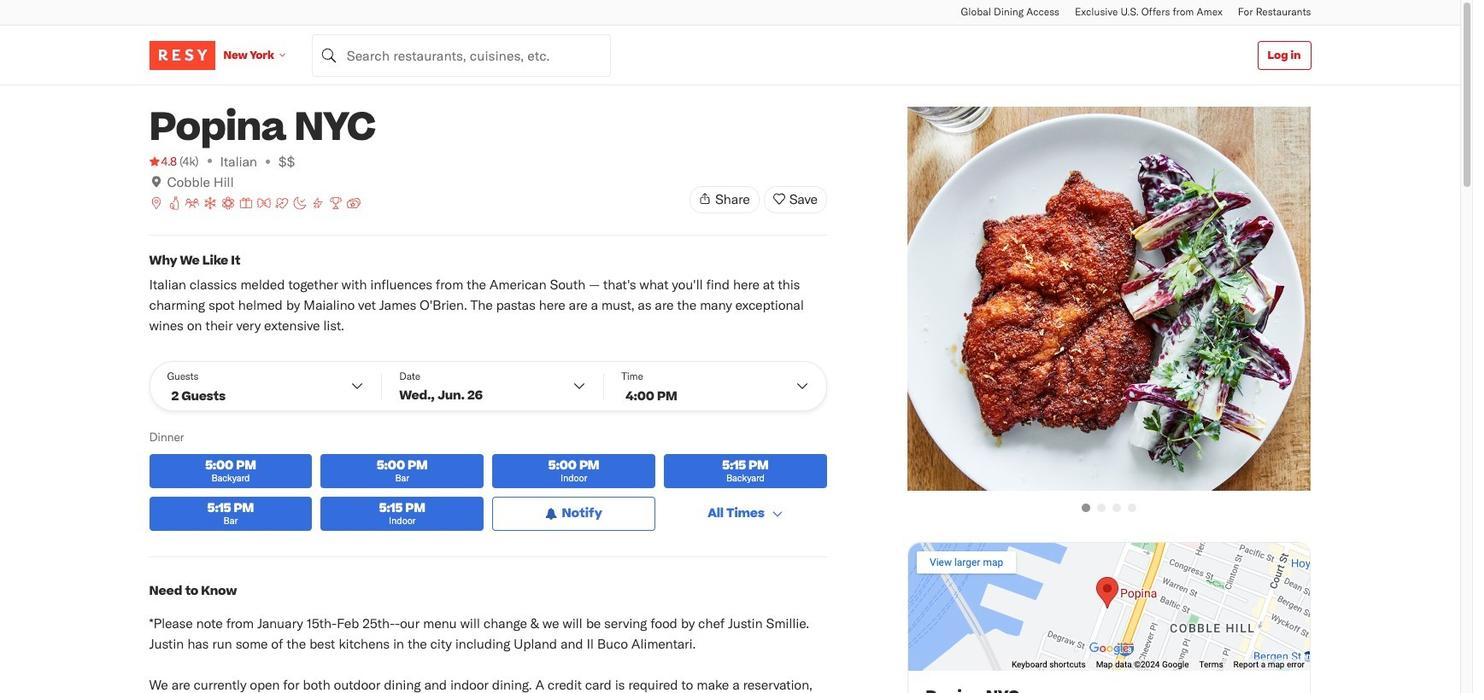 Task type: locate. For each thing, give the bounding box(es) containing it.
None field
[[312, 34, 611, 76]]

4.8 out of 5 stars image
[[149, 153, 177, 170]]



Task type: describe. For each thing, give the bounding box(es) containing it.
Search restaurants, cuisines, etc. text field
[[312, 34, 611, 76]]



Task type: vqa. For each thing, say whether or not it's contained in the screenshot.
4.8 out of 5 stars image
yes



